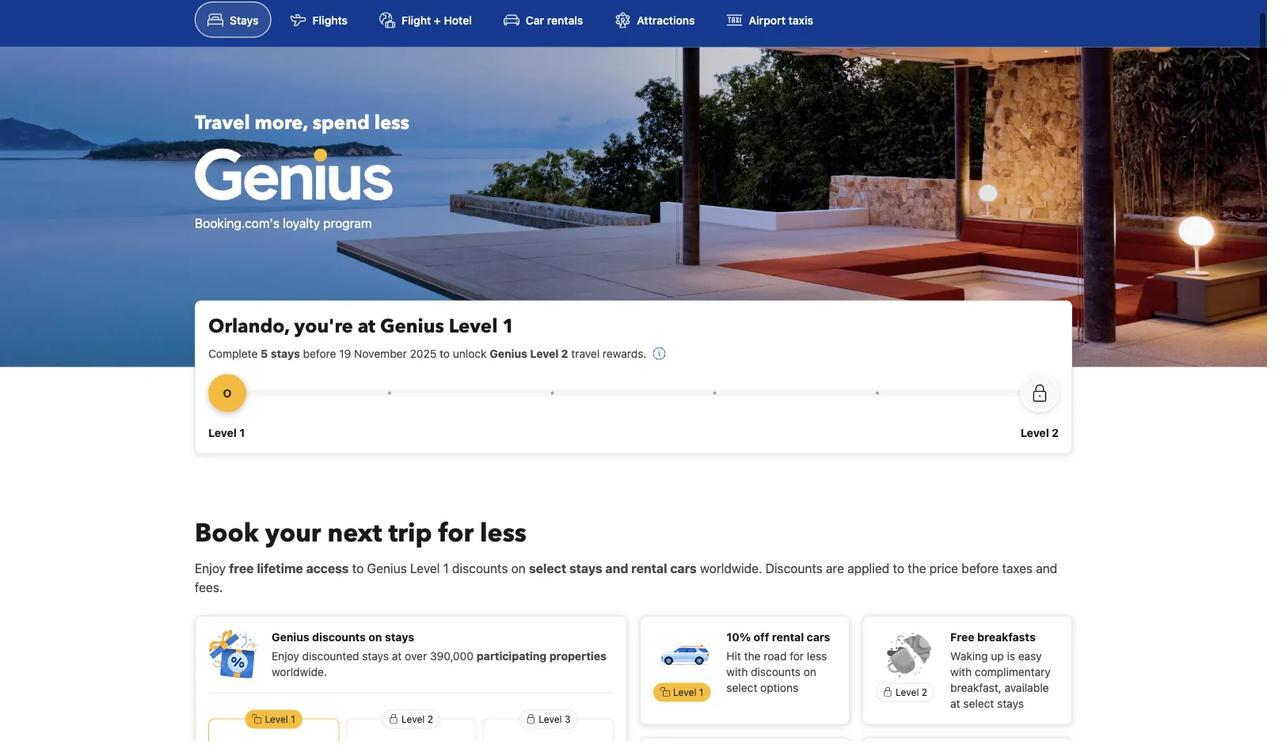 Task type: describe. For each thing, give the bounding box(es) containing it.
stays link
[[195, 2, 271, 37]]

discounts
[[766, 561, 823, 576]]

free breakfasts image
[[884, 629, 934, 680]]

genius up 2025
[[380, 314, 444, 340]]

booking.com's
[[195, 215, 280, 231]]

free
[[229, 561, 254, 576]]

properties
[[550, 650, 607, 663]]

attractions
[[637, 13, 695, 26]]

lifetime
[[257, 561, 303, 576]]

2 vertical spatial level 1
[[265, 714, 295, 725]]

are
[[826, 561, 845, 576]]

booking.com's loyalty program
[[195, 215, 372, 231]]

worldwide. discounts are applied to the price before taxes and fees.
[[195, 561, 1058, 595]]

book your next trip for less image
[[208, 629, 259, 680]]

trip
[[389, 516, 432, 551]]

is
[[1008, 650, 1016, 663]]

book
[[195, 516, 259, 551]]

0 horizontal spatial select
[[529, 561, 567, 576]]

fees.
[[195, 580, 223, 595]]

breakfasts
[[978, 631, 1036, 644]]

10% off rental cars image
[[660, 629, 711, 680]]

waking
[[951, 650, 989, 663]]

airport taxis link
[[714, 2, 826, 37]]

cars inside the 10% off rental cars hit the road for less with discounts on select options
[[807, 631, 831, 644]]

1 vertical spatial less
[[480, 516, 527, 551]]

0 vertical spatial discounts
[[452, 561, 508, 576]]

10% off rental cars hit the road for less with discounts on select options
[[727, 631, 831, 694]]

price
[[930, 561, 959, 576]]

flights link
[[278, 2, 361, 37]]

enjoy free lifetime access to genius level 1 discounts on select stays and rental cars
[[195, 561, 697, 576]]

the for road
[[745, 650, 761, 663]]

0 vertical spatial at
[[358, 314, 376, 340]]

0 vertical spatial on
[[512, 561, 526, 576]]

unlock
[[453, 347, 487, 360]]

over
[[405, 650, 427, 663]]

discounts inside genius discounts on stays enjoy discounted stays at over 390,000 participating properties worldwide.
[[312, 631, 366, 644]]

19
[[339, 347, 351, 360]]

390,000
[[430, 650, 474, 663]]

1 and from the left
[[606, 561, 629, 576]]

complete 5 stays before 19 november 2025 to unlock genius level 2 travel rewards.
[[208, 347, 647, 360]]

worldwide. inside worldwide. discounts are applied to the price before taxes and fees.
[[700, 561, 763, 576]]

o
[[223, 387, 232, 400]]

rentals
[[547, 13, 583, 26]]

before inside worldwide. discounts are applied to the price before taxes and fees.
[[962, 561, 999, 576]]

up
[[992, 650, 1005, 663]]

hotel
[[444, 13, 472, 26]]

participating
[[477, 650, 547, 663]]

easy
[[1019, 650, 1042, 663]]

your
[[265, 516, 321, 551]]

free
[[951, 631, 975, 644]]

3
[[565, 714, 571, 725]]

stays inside 'free breakfasts waking up is easy with complimentary breakfast, available at select stays'
[[998, 697, 1025, 710]]

rewards.
[[603, 347, 647, 360]]

flight + hotel
[[402, 13, 472, 26]]

0 horizontal spatial enjoy
[[195, 561, 226, 576]]

select inside 'free breakfasts waking up is easy with complimentary breakfast, available at select stays'
[[964, 697, 995, 710]]

1 horizontal spatial to
[[440, 347, 450, 360]]

access
[[306, 561, 349, 576]]

airport taxis
[[749, 13, 814, 26]]

november
[[354, 347, 407, 360]]



Task type: vqa. For each thing, say whether or not it's contained in the screenshot.
the Orlando, you're at Genius Level 1 at the top of page
yes



Task type: locate. For each thing, give the bounding box(es) containing it.
taxis
[[789, 13, 814, 26]]

meter
[[227, 390, 1040, 397]]

you're
[[294, 314, 353, 340]]

the for price
[[908, 561, 927, 576]]

0 horizontal spatial level 1
[[208, 426, 245, 439]]

1 horizontal spatial worldwide.
[[700, 561, 763, 576]]

1 horizontal spatial for
[[790, 650, 804, 663]]

applied
[[848, 561, 890, 576]]

less inside the 10% off rental cars hit the road for less with discounts on select options
[[807, 650, 828, 663]]

1 horizontal spatial at
[[392, 650, 402, 663]]

less up enjoy free lifetime access to genius level 1 discounts on select stays and rental cars at the bottom of the page
[[480, 516, 527, 551]]

to for fees.
[[893, 561, 905, 576]]

5
[[261, 347, 268, 360]]

1 horizontal spatial less
[[480, 516, 527, 551]]

before left the 19
[[303, 347, 336, 360]]

rental inside the 10% off rental cars hit the road for less with discounts on select options
[[772, 631, 804, 644]]

genius discounts on stays enjoy discounted stays at over 390,000 participating properties worldwide.
[[272, 631, 607, 679]]

airport
[[749, 13, 786, 26]]

2 horizontal spatial at
[[951, 697, 961, 710]]

1 horizontal spatial select
[[727, 681, 758, 694]]

1 vertical spatial for
[[790, 650, 804, 663]]

and
[[606, 561, 629, 576], [1037, 561, 1058, 576]]

enjoy up fees.
[[195, 561, 226, 576]]

breakfast,
[[951, 681, 1002, 694]]

more,
[[255, 110, 308, 136]]

0 vertical spatial level 2
[[1021, 426, 1059, 439]]

1 horizontal spatial level 1
[[265, 714, 295, 725]]

2 with from the left
[[951, 666, 972, 679]]

0 horizontal spatial worldwide.
[[272, 666, 327, 679]]

at inside genius discounts on stays enjoy discounted stays at over 390,000 participating properties worldwide.
[[392, 650, 402, 663]]

1 with from the left
[[727, 666, 748, 679]]

0 vertical spatial select
[[529, 561, 567, 576]]

enjoy
[[195, 561, 226, 576], [272, 650, 299, 663]]

off
[[754, 631, 770, 644]]

2 vertical spatial select
[[964, 697, 995, 710]]

0 vertical spatial enjoy
[[195, 561, 226, 576]]

with inside 'free breakfasts waking up is easy with complimentary breakfast, available at select stays'
[[951, 666, 972, 679]]

2 horizontal spatial level 1
[[674, 687, 704, 698]]

road
[[764, 650, 787, 663]]

genius right unlock
[[490, 347, 528, 360]]

the
[[908, 561, 927, 576], [745, 650, 761, 663]]

0 horizontal spatial cars
[[671, 561, 697, 576]]

orlando, you're at genius level 1
[[208, 314, 515, 340]]

spend
[[313, 110, 370, 136]]

0 horizontal spatial with
[[727, 666, 748, 679]]

to
[[440, 347, 450, 360], [352, 561, 364, 576], [893, 561, 905, 576]]

enjoy inside genius discounts on stays enjoy discounted stays at over 390,000 participating properties worldwide.
[[272, 650, 299, 663]]

0 vertical spatial the
[[908, 561, 927, 576]]

1 vertical spatial at
[[392, 650, 402, 663]]

0 vertical spatial worldwide.
[[700, 561, 763, 576]]

to right 2025
[[440, 347, 450, 360]]

flight
[[402, 13, 431, 26]]

at
[[358, 314, 376, 340], [392, 650, 402, 663], [951, 697, 961, 710]]

for up enjoy free lifetime access to genius level 1 discounts on select stays and rental cars at the bottom of the page
[[439, 516, 474, 551]]

1 vertical spatial level 1
[[674, 687, 704, 698]]

1 horizontal spatial and
[[1037, 561, 1058, 576]]

on
[[512, 561, 526, 576], [369, 631, 382, 644], [804, 666, 817, 679]]

attractions link
[[602, 2, 708, 37]]

complimentary
[[975, 666, 1051, 679]]

2 vertical spatial discounts
[[751, 666, 801, 679]]

to inside worldwide. discounts are applied to the price before taxes and fees.
[[893, 561, 905, 576]]

next
[[328, 516, 382, 551]]

at left over
[[392, 650, 402, 663]]

genius inside genius discounts on stays enjoy discounted stays at over 390,000 participating properties worldwide.
[[272, 631, 310, 644]]

flights
[[313, 13, 348, 26]]

travel more, spend less
[[195, 110, 410, 136]]

1 vertical spatial the
[[745, 650, 761, 663]]

2 vertical spatial level 2
[[402, 714, 433, 725]]

on inside genius discounts on stays enjoy discounted stays at over 390,000 participating properties worldwide.
[[369, 631, 382, 644]]

worldwide. left 'discounts'
[[700, 561, 763, 576]]

discounted
[[302, 650, 359, 663]]

1
[[503, 314, 515, 340], [240, 426, 245, 439], [443, 561, 449, 576], [700, 687, 704, 698], [291, 714, 295, 725]]

rental
[[632, 561, 668, 576], [772, 631, 804, 644]]

+
[[434, 13, 441, 26]]

select inside the 10% off rental cars hit the road for less with discounts on select options
[[727, 681, 758, 694]]

less right spend
[[375, 110, 410, 136]]

0 horizontal spatial on
[[369, 631, 382, 644]]

the right 'hit'
[[745, 650, 761, 663]]

discounts inside the 10% off rental cars hit the road for less with discounts on select options
[[751, 666, 801, 679]]

2 horizontal spatial level 2
[[1021, 426, 1059, 439]]

to for select
[[352, 561, 364, 576]]

1 horizontal spatial enjoy
[[272, 650, 299, 663]]

select
[[529, 561, 567, 576], [727, 681, 758, 694], [964, 697, 995, 710]]

available
[[1005, 681, 1050, 694]]

1 horizontal spatial rental
[[772, 631, 804, 644]]

1 horizontal spatial the
[[908, 561, 927, 576]]

1 horizontal spatial before
[[962, 561, 999, 576]]

genius
[[380, 314, 444, 340], [490, 347, 528, 360], [367, 561, 407, 576], [272, 631, 310, 644]]

1 vertical spatial rental
[[772, 631, 804, 644]]

car rentals link
[[491, 2, 596, 37]]

the inside the 10% off rental cars hit the road for less with discounts on select options
[[745, 650, 761, 663]]

less
[[375, 110, 410, 136], [480, 516, 527, 551], [807, 650, 828, 663]]

taxes
[[1003, 561, 1033, 576]]

before right price
[[962, 561, 999, 576]]

0 vertical spatial rental
[[632, 561, 668, 576]]

2025
[[410, 347, 437, 360]]

level
[[449, 314, 498, 340], [530, 347, 559, 360], [208, 426, 237, 439], [1021, 426, 1050, 439], [410, 561, 440, 576], [674, 687, 697, 698], [896, 687, 920, 698], [265, 714, 288, 725], [402, 714, 425, 725], [539, 714, 562, 725]]

0 horizontal spatial to
[[352, 561, 364, 576]]

cars
[[671, 561, 697, 576], [807, 631, 831, 644]]

for inside the 10% off rental cars hit the road for less with discounts on select options
[[790, 650, 804, 663]]

2 horizontal spatial to
[[893, 561, 905, 576]]

0 horizontal spatial level 2
[[402, 714, 433, 725]]

worldwide. inside genius discounts on stays enjoy discounted stays at over 390,000 participating properties worldwide.
[[272, 666, 327, 679]]

2 vertical spatial less
[[807, 650, 828, 663]]

travel
[[572, 347, 600, 360]]

before
[[303, 347, 336, 360], [962, 561, 999, 576]]

with down waking
[[951, 666, 972, 679]]

to right access at the left bottom
[[352, 561, 364, 576]]

less right road
[[807, 650, 828, 663]]

car rentals
[[526, 13, 583, 26]]

2 vertical spatial on
[[804, 666, 817, 679]]

1 vertical spatial level 2
[[896, 687, 928, 698]]

0 horizontal spatial at
[[358, 314, 376, 340]]

1 vertical spatial cars
[[807, 631, 831, 644]]

level 3
[[539, 714, 571, 725]]

0 horizontal spatial and
[[606, 561, 629, 576]]

2
[[562, 347, 569, 360], [1052, 426, 1059, 439], [922, 687, 928, 698], [428, 714, 433, 725]]

book your next trip for less
[[195, 516, 527, 551]]

car
[[526, 13, 544, 26]]

1 horizontal spatial cars
[[807, 631, 831, 644]]

0 vertical spatial level 1
[[208, 426, 245, 439]]

travel
[[195, 110, 250, 136]]

2 horizontal spatial less
[[807, 650, 828, 663]]

2 horizontal spatial on
[[804, 666, 817, 679]]

genius image
[[195, 148, 393, 201], [195, 148, 393, 201]]

2 horizontal spatial select
[[964, 697, 995, 710]]

0 horizontal spatial rental
[[632, 561, 668, 576]]

0 horizontal spatial the
[[745, 650, 761, 663]]

and inside worldwide. discounts are applied to the price before taxes and fees.
[[1037, 561, 1058, 576]]

2 horizontal spatial discounts
[[751, 666, 801, 679]]

0 vertical spatial before
[[303, 347, 336, 360]]

1 horizontal spatial discounts
[[452, 561, 508, 576]]

0 horizontal spatial for
[[439, 516, 474, 551]]

level 2
[[1021, 426, 1059, 439], [896, 687, 928, 698], [402, 714, 433, 725]]

1 horizontal spatial on
[[512, 561, 526, 576]]

0 horizontal spatial before
[[303, 347, 336, 360]]

1 vertical spatial enjoy
[[272, 650, 299, 663]]

enjoy left discounted
[[272, 650, 299, 663]]

0 horizontal spatial less
[[375, 110, 410, 136]]

options
[[761, 681, 799, 694]]

stays
[[230, 13, 259, 26]]

the inside worldwide. discounts are applied to the price before taxes and fees.
[[908, 561, 927, 576]]

at up november
[[358, 314, 376, 340]]

the left price
[[908, 561, 927, 576]]

0 vertical spatial cars
[[671, 561, 697, 576]]

1 vertical spatial select
[[727, 681, 758, 694]]

1 vertical spatial before
[[962, 561, 999, 576]]

for
[[439, 516, 474, 551], [790, 650, 804, 663]]

for right road
[[790, 650, 804, 663]]

orlando,
[[208, 314, 290, 340]]

discounts
[[452, 561, 508, 576], [312, 631, 366, 644], [751, 666, 801, 679]]

genius down trip
[[367, 561, 407, 576]]

10%
[[727, 631, 751, 644]]

hit
[[727, 650, 742, 663]]

1 horizontal spatial with
[[951, 666, 972, 679]]

loyalty
[[283, 215, 320, 231]]

level 1
[[208, 426, 245, 439], [674, 687, 704, 698], [265, 714, 295, 725]]

stays
[[271, 347, 300, 360], [570, 561, 603, 576], [385, 631, 414, 644], [362, 650, 389, 663], [998, 697, 1025, 710]]

with down 'hit'
[[727, 666, 748, 679]]

0 vertical spatial for
[[439, 516, 474, 551]]

0 vertical spatial less
[[375, 110, 410, 136]]

0 horizontal spatial discounts
[[312, 631, 366, 644]]

at down breakfast,
[[951, 697, 961, 710]]

flight + hotel link
[[367, 2, 485, 37]]

on inside the 10% off rental cars hit the road for less with discounts on select options
[[804, 666, 817, 679]]

worldwide. down discounted
[[272, 666, 327, 679]]

1 vertical spatial worldwide.
[[272, 666, 327, 679]]

at inside 'free breakfasts waking up is easy with complimentary breakfast, available at select stays'
[[951, 697, 961, 710]]

genius up discounted
[[272, 631, 310, 644]]

1 vertical spatial on
[[369, 631, 382, 644]]

with inside the 10% off rental cars hit the road for less with discounts on select options
[[727, 666, 748, 679]]

1 horizontal spatial level 2
[[896, 687, 928, 698]]

1 vertical spatial discounts
[[312, 631, 366, 644]]

program
[[323, 215, 372, 231]]

2 vertical spatial at
[[951, 697, 961, 710]]

free breakfasts waking up is easy with complimentary breakfast, available at select stays
[[951, 631, 1051, 710]]

complete
[[208, 347, 258, 360]]

to right 'applied'
[[893, 561, 905, 576]]

2 and from the left
[[1037, 561, 1058, 576]]



